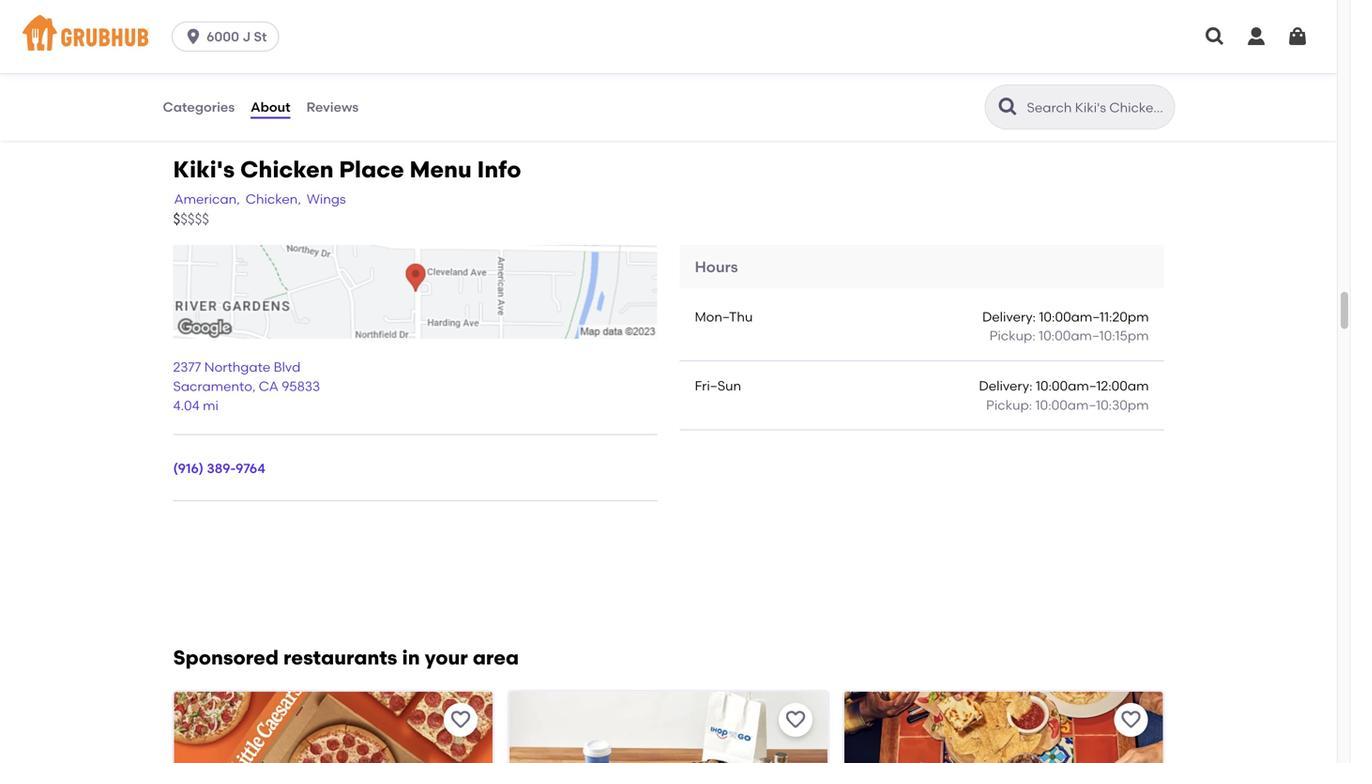 Task type: locate. For each thing, give the bounding box(es) containing it.
save this restaurant button for chili's logo
[[1115, 703, 1149, 737]]

delivery:
[[983, 309, 1036, 325], [980, 378, 1033, 394]]

family
[[237, 0, 278, 16], [162, 78, 204, 94]]

2377 northgate blvd sacramento , ca 95833 4.04 mi
[[173, 359, 320, 413]]

meals up categories
[[207, 78, 244, 94]]

menu
[[410, 156, 472, 183]]

1 vertical spatial pickup:
[[987, 397, 1033, 413]]

(916)
[[173, 460, 204, 476]]

4.04
[[173, 397, 200, 413]]

place
[[339, 156, 404, 183]]

family up st
[[237, 0, 278, 16]]

1 horizontal spatial svg image
[[1205, 25, 1227, 48]]

0 horizontal spatial family
[[162, 78, 204, 94]]

2 save this restaurant button from the left
[[779, 703, 813, 737]]

0 vertical spatial wings
[[162, 0, 201, 16]]

only
[[204, 0, 233, 16], [215, 58, 244, 74]]

fri–sun
[[695, 378, 742, 394]]

chicken, button
[[245, 189, 302, 210]]

j
[[243, 29, 251, 45]]

pickup: down the delivery: 10:00am–11:20pm
[[990, 328, 1036, 344]]

(916) 389-9764
[[173, 460, 266, 476]]

search icon image
[[998, 96, 1020, 118]]

0 vertical spatial delivery:
[[983, 309, 1036, 325]]

about
[[251, 99, 291, 115]]

delivery: up the pickup: 10:00am–10:15pm
[[983, 309, 1036, 325]]

1 vertical spatial family
[[162, 78, 204, 94]]

1 horizontal spatial meals
[[207, 78, 244, 94]]

mi
[[203, 397, 219, 413]]

pickup: 10:00am–10:30pm
[[987, 397, 1150, 413]]

1 horizontal spatial wings
[[307, 191, 346, 207]]

chicken,
[[246, 191, 301, 207]]

0 vertical spatial meals
[[162, 19, 199, 35]]

6000 j st button
[[172, 22, 287, 52]]

2 horizontal spatial save this restaurant button
[[1115, 703, 1149, 737]]

ihop logo image
[[510, 692, 828, 763]]

save this restaurant image
[[785, 709, 808, 731], [1120, 709, 1143, 731]]

info
[[477, 156, 522, 183]]

2 save this restaurant image from the left
[[1120, 709, 1143, 731]]

95833
[[282, 378, 320, 394]]

wings only family meals
[[162, 0, 278, 35]]

svg image
[[1205, 25, 1227, 48], [1246, 25, 1268, 48], [184, 27, 203, 46]]

3 save this restaurant button from the left
[[1115, 703, 1149, 737]]

main navigation navigation
[[0, 0, 1338, 73]]

0 horizontal spatial wings
[[162, 0, 201, 16]]

1 horizontal spatial save this restaurant image
[[1120, 709, 1143, 731]]

delivery: for pickup: 10:00am–10:15pm
[[983, 309, 1036, 325]]

1 vertical spatial wings
[[307, 191, 346, 207]]

1 horizontal spatial family
[[237, 0, 278, 16]]

0 vertical spatial only
[[204, 0, 233, 16]]

meals up tenders
[[162, 19, 199, 35]]

1 vertical spatial only
[[215, 58, 244, 74]]

sacramento
[[173, 378, 252, 394]]

1 horizontal spatial save this restaurant button
[[779, 703, 813, 737]]

only inside wings only family meals
[[204, 0, 233, 16]]

1 vertical spatial delivery:
[[980, 378, 1033, 394]]

family inside tenders only family meals
[[162, 78, 204, 94]]

northgate
[[204, 359, 271, 375]]

only down "6000 j st" button
[[215, 58, 244, 74]]

0 vertical spatial pickup:
[[990, 328, 1036, 344]]

$$$$$
[[173, 211, 209, 228]]

svg image inside "6000 j st" button
[[184, 27, 203, 46]]

0 vertical spatial family
[[237, 0, 278, 16]]

pickup: down delivery: 10:00am–12:00am
[[987, 397, 1033, 413]]

meals for tenders
[[207, 78, 244, 94]]

,
[[252, 378, 256, 394]]

only inside tenders only family meals
[[215, 58, 244, 74]]

meals
[[162, 19, 199, 35], [207, 78, 244, 94]]

wings down kiki's chicken place menu info
[[307, 191, 346, 207]]

only for wings
[[204, 0, 233, 16]]

0 horizontal spatial svg image
[[184, 27, 203, 46]]

0 horizontal spatial save this restaurant button
[[444, 703, 478, 737]]

save this restaurant button
[[444, 703, 478, 737], [779, 703, 813, 737], [1115, 703, 1149, 737]]

0 horizontal spatial save this restaurant image
[[785, 709, 808, 731]]

10:00am–11:20pm
[[1040, 309, 1150, 325]]

family down tenders
[[162, 78, 204, 94]]

1 save this restaurant image from the left
[[785, 709, 808, 731]]

0 horizontal spatial meals
[[162, 19, 199, 35]]

pickup:
[[990, 328, 1036, 344], [987, 397, 1033, 413]]

save this restaurant image for chili's logo
[[1120, 709, 1143, 731]]

9764
[[236, 460, 266, 476]]

delivery: for pickup: 10:00am–10:30pm
[[980, 378, 1033, 394]]

american, chicken, wings
[[174, 191, 346, 207]]

save this restaurant image for ihop logo
[[785, 709, 808, 731]]

meals inside wings only family meals
[[162, 19, 199, 35]]

family for wings only family meals
[[237, 0, 278, 16]]

1 vertical spatial meals
[[207, 78, 244, 94]]

hours
[[695, 258, 738, 276]]

family inside wings only family meals
[[237, 0, 278, 16]]

chicken
[[240, 156, 334, 183]]

meals for wings
[[162, 19, 199, 35]]

only up 6000
[[204, 0, 233, 16]]

kiki's chicken place menu info
[[173, 156, 522, 183]]

meals inside tenders only family meals
[[207, 78, 244, 94]]

$
[[173, 211, 180, 228]]

delivery: up pickup: 10:00am–10:30pm
[[980, 378, 1033, 394]]

wings up "6000 j st" button
[[162, 0, 201, 16]]

1 save this restaurant button from the left
[[444, 703, 478, 737]]

family for tenders only family meals
[[162, 78, 204, 94]]

wings
[[162, 0, 201, 16], [307, 191, 346, 207]]



Task type: vqa. For each thing, say whether or not it's contained in the screenshot.
Chicken
yes



Task type: describe. For each thing, give the bounding box(es) containing it.
only for tenders
[[215, 58, 244, 74]]

pickup: for pickup: 10:00am–10:30pm
[[987, 397, 1033, 413]]

categories button
[[162, 73, 236, 141]]

your
[[425, 646, 468, 670]]

save this restaurant image
[[450, 709, 472, 731]]

save this restaurant button for ihop logo
[[779, 703, 813, 737]]

tenders
[[162, 58, 212, 74]]

reviews button
[[306, 73, 360, 141]]

2 horizontal spatial svg image
[[1246, 25, 1268, 48]]

tenders only family meals
[[162, 58, 244, 94]]

sponsored restaurants in your area
[[173, 646, 519, 670]]

pickup: for pickup: 10:00am–10:15pm
[[990, 328, 1036, 344]]

pickup: 10:00am–10:15pm
[[990, 328, 1150, 344]]

2377
[[173, 359, 201, 375]]

restaurants
[[284, 646, 398, 670]]

mon–thu
[[695, 309, 753, 325]]

delivery: 10:00am–12:00am
[[980, 378, 1150, 394]]

10:00am–10:15pm
[[1039, 328, 1150, 344]]

reviews
[[307, 99, 359, 115]]

10:00am–12:00am
[[1036, 378, 1150, 394]]

st
[[254, 29, 267, 45]]

about button
[[250, 73, 292, 141]]

american, button
[[173, 189, 241, 210]]

american,
[[174, 191, 240, 207]]

chili's logo image
[[845, 692, 1164, 763]]

10:00am–10:30pm
[[1036, 397, 1150, 413]]

in
[[402, 646, 420, 670]]

sponsored
[[173, 646, 279, 670]]

blvd
[[274, 359, 301, 375]]

Search Kiki's Chicken Place search field
[[1026, 99, 1169, 116]]

389-
[[207, 460, 236, 476]]

6000
[[207, 29, 239, 45]]

little caesars pizza logo image
[[174, 692, 493, 763]]

svg image
[[1287, 25, 1310, 48]]

categories
[[163, 99, 235, 115]]

6000 j st
[[207, 29, 267, 45]]

wings button
[[306, 189, 347, 210]]

kiki's
[[173, 156, 235, 183]]

wings inside wings only family meals
[[162, 0, 201, 16]]

ca
[[259, 378, 279, 394]]

delivery: 10:00am–11:20pm
[[983, 309, 1150, 325]]

(916) 389-9764 button
[[173, 459, 266, 478]]

area
[[473, 646, 519, 670]]

save this restaurant button for the little caesars pizza logo
[[444, 703, 478, 737]]



